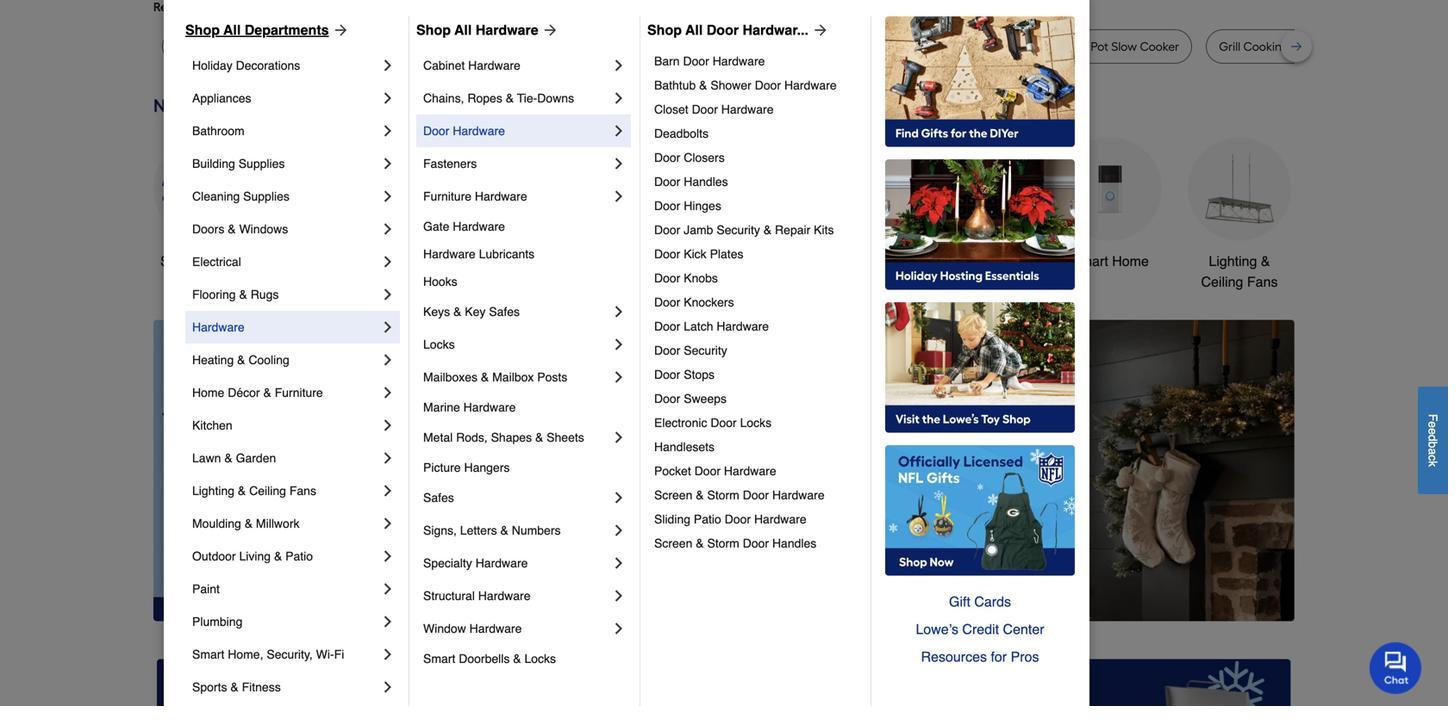 Task type: describe. For each thing, give the bounding box(es) containing it.
bathtub & shower door hardware
[[654, 78, 837, 92]]

furniture inside 'link'
[[275, 386, 323, 400]]

hardware link
[[192, 311, 379, 344]]

lawn
[[192, 452, 221, 466]]

knobs
[[684, 272, 718, 285]]

1 e from the top
[[1426, 422, 1440, 429]]

deals
[[215, 253, 250, 269]]

chevron right image for holiday decorations
[[379, 57, 397, 74]]

resources for pros
[[921, 650, 1039, 666]]

home décor & furniture link
[[192, 377, 379, 410]]

mailbox
[[492, 371, 534, 385]]

1 horizontal spatial bathroom link
[[929, 137, 1033, 272]]

1 vertical spatial patio
[[286, 550, 313, 564]]

hangers
[[464, 461, 510, 475]]

hooks
[[423, 275, 458, 289]]

grill cooking grate & warming rack
[[1219, 39, 1419, 54]]

resources for pros link
[[885, 644, 1075, 672]]

crock for crock pot cooking pot
[[796, 39, 828, 54]]

door stops link
[[654, 363, 859, 387]]

1 horizontal spatial furniture
[[423, 190, 472, 203]]

screen & storm door handles link
[[654, 532, 859, 556]]

sliding
[[654, 513, 691, 527]]

lubricants
[[479, 247, 535, 261]]

chevron right image for moulding & millwork
[[379, 516, 397, 533]]

door left kick
[[654, 247, 681, 261]]

hardware up sliding patio door hardware link at the bottom of the page
[[772, 489, 825, 503]]

1 horizontal spatial lighting
[[1209, 253, 1257, 269]]

1 horizontal spatial ceiling
[[1201, 274, 1244, 290]]

& inside 'link'
[[263, 386, 271, 400]]

crock pot cooking pot
[[796, 39, 918, 54]]

arrow right image inside shop all departments link
[[329, 22, 350, 39]]

shop all door hardwar...
[[647, 22, 809, 38]]

security inside door security 'link'
[[684, 344, 728, 358]]

smart for smart home, security, wi-fi
[[192, 648, 224, 662]]

doorbells
[[459, 653, 510, 666]]

home inside smart home link
[[1112, 253, 1149, 269]]

door down the door handles
[[654, 199, 681, 213]]

chevron right image for safes
[[610, 490, 628, 507]]

hardware down screen & storm door hardware link
[[754, 513, 807, 527]]

door left knobs
[[654, 272, 681, 285]]

smart for smart doorbells & locks
[[423, 653, 456, 666]]

tools inside outdoor tools & equipment
[[856, 253, 888, 269]]

hardware lubricants
[[423, 247, 535, 261]]

fans inside lighting & ceiling fans
[[1247, 274, 1278, 290]]

new deals every day during 25 days of deals image
[[153, 91, 1295, 120]]

mailboxes & mailbox posts
[[423, 371, 568, 385]]

chevron right image for door hardware
[[610, 122, 628, 140]]

scroll to item #5 image
[[958, 591, 1000, 598]]

electrical link
[[192, 246, 379, 278]]

chains, ropes & tie-downs
[[423, 91, 574, 105]]

rugs
[[251, 288, 279, 302]]

mailboxes
[[423, 371, 478, 385]]

shop all hardware
[[416, 22, 539, 38]]

downs
[[537, 91, 574, 105]]

marine hardware
[[423, 401, 516, 415]]

find gifts for the diyer. image
[[885, 16, 1075, 147]]

lawn & garden
[[192, 452, 276, 466]]

fi
[[334, 648, 344, 662]]

door down deadbolts
[[654, 151, 681, 165]]

chevron right image for kitchen
[[379, 417, 397, 435]]

handles inside the door handles link
[[684, 175, 728, 189]]

smart home, security, wi-fi
[[192, 648, 344, 662]]

door hardware link
[[423, 115, 610, 147]]

posts
[[537, 371, 568, 385]]

keys & key safes link
[[423, 296, 610, 328]]

up to 30 percent off select grills and accessories. image
[[932, 660, 1292, 707]]

chevron right image for building supplies
[[379, 155, 397, 172]]

plumbing link
[[192, 606, 379, 639]]

heating & cooling
[[192, 353, 290, 367]]

chevron right image for signs, letters & numbers
[[610, 522, 628, 540]]

door kick plates link
[[654, 242, 859, 266]]

b
[[1426, 442, 1440, 449]]

security,
[[267, 648, 313, 662]]

kitchen for kitchen faucets
[[673, 253, 719, 269]]

for
[[991, 650, 1007, 666]]

0 horizontal spatial safes
[[423, 491, 454, 505]]

gate hardware link
[[423, 213, 628, 241]]

door up door hinges
[[654, 175, 681, 189]]

shop all hardware link
[[416, 20, 559, 41]]

chevron right image for structural hardware
[[610, 588, 628, 605]]

shower
[[711, 78, 752, 92]]

millwork
[[256, 517, 300, 531]]

screen & storm door hardware
[[654, 489, 825, 503]]

home décor & furniture
[[192, 386, 323, 400]]

door security
[[654, 344, 728, 358]]

paint link
[[192, 573, 379, 606]]

flooring
[[192, 288, 236, 302]]

door closers
[[654, 151, 725, 165]]

2 pot from the left
[[900, 39, 918, 54]]

0 horizontal spatial ceiling
[[249, 485, 286, 498]]

sweeps
[[684, 392, 727, 406]]

heating & cooling link
[[192, 344, 379, 377]]

arrow left image
[[474, 471, 491, 488]]

chevron right image for locks
[[610, 336, 628, 353]]

security inside door jamb security & repair kits link
[[717, 223, 760, 237]]

instant pot
[[958, 39, 1016, 54]]

keys
[[423, 305, 450, 319]]

1 horizontal spatial safes
[[489, 305, 520, 319]]

outdoor for outdoor living & patio
[[192, 550, 236, 564]]

hardware inside 'link'
[[468, 59, 521, 72]]

holiday
[[192, 59, 233, 72]]

shop for shop all hardware
[[416, 22, 451, 38]]

chevron right image for lawn & garden
[[379, 450, 397, 467]]

picture hangers link
[[423, 454, 628, 482]]

screen for screen & storm door hardware
[[654, 489, 693, 503]]

living
[[239, 550, 271, 564]]

chevron right image for appliances
[[379, 90, 397, 107]]

door inside 'link'
[[654, 344, 681, 358]]

home inside home décor & furniture 'link'
[[192, 386, 224, 400]]

shop all departments link
[[185, 20, 350, 41]]

all for departments
[[223, 22, 241, 38]]

metal rods, shapes & sheets
[[423, 431, 584, 445]]

smart home link
[[1059, 137, 1162, 272]]

chevron right image for bathroom
[[379, 122, 397, 140]]

storm for hardware
[[707, 489, 740, 503]]

crock for crock pot slow cooker
[[1056, 39, 1088, 54]]

hardware up hooks
[[423, 247, 476, 261]]

furniture hardware
[[423, 190, 527, 203]]

smart home, security, wi-fi link
[[192, 639, 379, 672]]

structural
[[423, 590, 475, 604]]

2 slow from the left
[[1112, 39, 1137, 54]]

pot for instant pot
[[998, 39, 1016, 54]]

chains, ropes & tie-downs link
[[423, 82, 610, 115]]

building supplies link
[[192, 147, 379, 180]]

screen & storm door hardware link
[[654, 484, 859, 508]]

chevron right image for sports & fitness
[[379, 679, 397, 697]]

hardware down flooring
[[192, 321, 245, 335]]

c
[[1426, 455, 1440, 461]]

hardware down mailboxes & mailbox posts
[[464, 401, 516, 415]]

chat invite button image
[[1370, 642, 1423, 695]]

storm for handles
[[707, 537, 740, 551]]

rods,
[[456, 431, 488, 445]]

closet
[[654, 103, 689, 116]]

1 vertical spatial lighting & ceiling fans link
[[192, 475, 379, 508]]

2 cooking from the left
[[1244, 39, 1290, 54]]

outdoor tools & equipment link
[[800, 137, 904, 293]]

chevron right image for plumbing
[[379, 614, 397, 631]]

shop for shop all departments
[[185, 22, 220, 38]]

75 percent off all artificial christmas trees, holiday lights and more. image
[[460, 320, 1295, 622]]

lowe's credit center
[[916, 622, 1045, 638]]

d
[[1426, 435, 1440, 442]]

chevron right image for mailboxes & mailbox posts
[[610, 369, 628, 386]]

appliances
[[192, 91, 251, 105]]

f e e d b a c k button
[[1418, 387, 1448, 495]]

chevron right image for heating & cooling
[[379, 352, 397, 369]]

f e e d b a c k
[[1426, 414, 1440, 468]]

handles inside screen & storm door handles link
[[772, 537, 817, 551]]

lowe's
[[916, 622, 959, 638]]

chevron right image for home décor & furniture
[[379, 385, 397, 402]]



Task type: locate. For each thing, give the bounding box(es) containing it.
furniture up gate
[[423, 190, 472, 203]]

0 vertical spatial handles
[[684, 175, 728, 189]]

pocket
[[654, 465, 691, 479]]

hardware down door knockers link
[[717, 320, 769, 334]]

gift cards link
[[885, 589, 1075, 616]]

2 horizontal spatial locks
[[740, 416, 772, 430]]

fasteners
[[423, 157, 477, 171]]

screen down pocket on the bottom
[[654, 489, 693, 503]]

1 vertical spatial supplies
[[243, 190, 290, 203]]

door hinges
[[654, 199, 721, 213]]

furniture up kitchen link
[[275, 386, 323, 400]]

shop these last-minute gifts. $99 or less. quantities are limited and won't last. image
[[153, 320, 432, 622]]

0 horizontal spatial cooker
[[436, 39, 476, 54]]

1 vertical spatial outdoor
[[192, 550, 236, 564]]

0 vertical spatial outdoor
[[802, 253, 852, 269]]

outdoor inside outdoor tools & equipment
[[802, 253, 852, 269]]

hinges
[[684, 199, 721, 213]]

1 horizontal spatial shop
[[416, 22, 451, 38]]

door left jamb on the top left
[[654, 223, 681, 237]]

door down chains,
[[423, 124, 449, 138]]

supplies up windows
[[243, 190, 290, 203]]

sheets
[[547, 431, 584, 445]]

1 vertical spatial lighting
[[192, 485, 235, 498]]

1 horizontal spatial patio
[[694, 513, 721, 527]]

hooks link
[[423, 268, 628, 296]]

moulding & millwork
[[192, 517, 300, 531]]

door right closet
[[692, 103, 718, 116]]

1 pot from the left
[[831, 39, 849, 54]]

1 vertical spatial screen
[[654, 537, 693, 551]]

1 vertical spatial home
[[192, 386, 224, 400]]

hardware up chains, ropes & tie-downs
[[468, 59, 521, 72]]

safes right key
[[489, 305, 520, 319]]

supplies for building supplies
[[239, 157, 285, 171]]

electronic door locks link
[[654, 411, 859, 435]]

smart home
[[1072, 253, 1149, 269]]

doors & windows link
[[192, 213, 379, 246]]

sports & fitness
[[192, 681, 281, 695]]

smart doorbells & locks link
[[423, 646, 628, 673]]

door right the barn
[[683, 54, 709, 68]]

1 horizontal spatial kitchen
[[673, 253, 719, 269]]

door down sweeps
[[711, 416, 737, 430]]

home
[[1112, 253, 1149, 269], [192, 386, 224, 400]]

all inside 'link'
[[196, 253, 211, 269]]

shop all departments
[[185, 22, 329, 38]]

hardware down fasteners link
[[475, 190, 527, 203]]

chevron right image for paint
[[379, 581, 397, 598]]

kits
[[814, 223, 834, 237]]

4 pot from the left
[[1091, 39, 1109, 54]]

0 vertical spatial fans
[[1247, 274, 1278, 290]]

1 slow from the left
[[408, 39, 434, 54]]

door down the handlesets
[[695, 465, 721, 479]]

0 horizontal spatial arrow right image
[[539, 22, 559, 39]]

all up the barn door hardware
[[686, 22, 703, 38]]

recommended searches for you heading
[[153, 0, 1295, 16]]

0 vertical spatial patio
[[694, 513, 721, 527]]

specialty hardware
[[423, 557, 528, 571]]

all up holiday decorations
[[223, 22, 241, 38]]

chevron right image for doors & windows
[[379, 221, 397, 238]]

& inside outdoor tools & equipment
[[892, 253, 901, 269]]

smart doorbells & locks
[[423, 653, 556, 666]]

patio up "paint" link
[[286, 550, 313, 564]]

plates
[[710, 247, 744, 261]]

hardware down the handlesets link
[[724, 465, 776, 479]]

1 cooking from the left
[[852, 39, 898, 54]]

1 horizontal spatial bathroom
[[951, 253, 1011, 269]]

1 horizontal spatial cooker
[[1140, 39, 1180, 54]]

0 vertical spatial ceiling
[[1201, 274, 1244, 290]]

chevron right image for specialty hardware
[[610, 555, 628, 572]]

hardware down ropes
[[453, 124, 505, 138]]

1 horizontal spatial arrow right image
[[809, 22, 829, 39]]

shop up triple slow cooker
[[416, 22, 451, 38]]

1 horizontal spatial lighting & ceiling fans link
[[1188, 137, 1292, 293]]

microwave
[[516, 39, 575, 54]]

screen down 'sliding'
[[654, 537, 693, 551]]

handlesets link
[[654, 435, 859, 460]]

supplies up cleaning supplies
[[239, 157, 285, 171]]

officially licensed n f l gifts. shop now. image
[[885, 446, 1075, 577]]

1 arrow right image from the left
[[539, 22, 559, 39]]

0 horizontal spatial outdoor
[[192, 550, 236, 564]]

handles down closers
[[684, 175, 728, 189]]

triple
[[375, 39, 405, 54]]

door latch hardware link
[[654, 315, 859, 339]]

closers
[[684, 151, 725, 165]]

screen for screen & storm door handles
[[654, 537, 693, 551]]

shop up holiday
[[185, 22, 220, 38]]

chevron right image for metal rods, shapes & sheets
[[610, 429, 628, 447]]

0 horizontal spatial shop
[[185, 22, 220, 38]]

furniture
[[423, 190, 472, 203], [275, 386, 323, 400]]

door knockers
[[654, 296, 734, 310]]

door handles
[[654, 175, 728, 189]]

kitchen up knobs
[[673, 253, 719, 269]]

get up to 2 free select tools or batteries when you buy 1 with select purchases. image
[[157, 660, 517, 707]]

1 horizontal spatial cooking
[[1244, 39, 1290, 54]]

chevron right image for hardware
[[379, 319, 397, 336]]

1 horizontal spatial outdoor
[[802, 253, 852, 269]]

1 shop from the left
[[185, 22, 220, 38]]

picture
[[423, 461, 461, 475]]

1 horizontal spatial locks
[[525, 653, 556, 666]]

1 tools from the left
[[448, 253, 480, 269]]

1 horizontal spatial smart
[[423, 653, 456, 666]]

garden
[[236, 452, 276, 466]]

2 cooker from the left
[[1140, 39, 1180, 54]]

appliances link
[[192, 82, 379, 115]]

2 storm from the top
[[707, 537, 740, 551]]

1 horizontal spatial slow
[[1112, 39, 1137, 54]]

metal rods, shapes & sheets link
[[423, 422, 610, 454]]

2 tools from the left
[[856, 253, 888, 269]]

hardware up bathtub & shower door hardware
[[713, 54, 765, 68]]

sports & fitness link
[[192, 672, 379, 704]]

f
[[1426, 414, 1440, 422]]

1 vertical spatial handles
[[772, 537, 817, 551]]

1 horizontal spatial lighting & ceiling fans
[[1201, 253, 1278, 290]]

0 vertical spatial home
[[1112, 253, 1149, 269]]

outdoor tools & equipment
[[802, 253, 901, 290]]

0 horizontal spatial home
[[192, 386, 224, 400]]

up to 35 percent off select small appliances. image
[[544, 660, 904, 707]]

doors
[[192, 222, 224, 236]]

0 vertical spatial locks
[[423, 338, 455, 352]]

locks down "keys"
[[423, 338, 455, 352]]

scroll to item #4 element
[[913, 589, 958, 599]]

door jamb security & repair kits
[[654, 223, 834, 237]]

security down door latch hardware
[[684, 344, 728, 358]]

1 crock from the left
[[796, 39, 828, 54]]

marine hardware link
[[423, 394, 628, 422]]

tie-
[[517, 91, 537, 105]]

0 vertical spatial storm
[[707, 489, 740, 503]]

1 vertical spatial storm
[[707, 537, 740, 551]]

cleaning supplies
[[192, 190, 290, 203]]

door down recommended searches for you heading
[[707, 22, 739, 38]]

all up cabinet hardware
[[454, 22, 472, 38]]

supplies for cleaning supplies
[[243, 190, 290, 203]]

outdoor down moulding on the bottom of the page
[[192, 550, 236, 564]]

deadbolts
[[654, 127, 709, 141]]

chevron right image
[[379, 57, 397, 74], [610, 57, 628, 74], [610, 122, 628, 140], [379, 155, 397, 172], [379, 188, 397, 205], [379, 221, 397, 238], [379, 253, 397, 271], [379, 286, 397, 303], [610, 303, 628, 321], [379, 352, 397, 369], [379, 417, 397, 435], [610, 429, 628, 447], [379, 483, 397, 500], [379, 516, 397, 533], [610, 522, 628, 540], [379, 548, 397, 566], [379, 581, 397, 598], [610, 621, 628, 638], [379, 647, 397, 664]]

arrow right image
[[539, 22, 559, 39], [809, 22, 829, 39]]

cleaning supplies link
[[192, 180, 379, 213]]

1 cooker from the left
[[436, 39, 476, 54]]

0 horizontal spatial locks
[[423, 338, 455, 352]]

1 vertical spatial locks
[[740, 416, 772, 430]]

locks down window hardware link
[[525, 653, 556, 666]]

door up door stops
[[654, 344, 681, 358]]

0 horizontal spatial cooking
[[852, 39, 898, 54]]

door latch hardware
[[654, 320, 769, 334]]

0 vertical spatial lighting
[[1209, 253, 1257, 269]]

window hardware
[[423, 622, 522, 636]]

arrow right image up microwave
[[539, 22, 559, 39]]

locks down door sweeps link
[[740, 416, 772, 430]]

kitchen link
[[192, 410, 379, 442]]

0 horizontal spatial lighting & ceiling fans link
[[192, 475, 379, 508]]

faucets
[[723, 253, 772, 269]]

closet door hardware link
[[654, 97, 859, 122]]

tools up hooks
[[448, 253, 480, 269]]

chevron right image for chains, ropes & tie-downs
[[610, 90, 628, 107]]

visit the lowe's toy shop. image
[[885, 303, 1075, 434]]

1 horizontal spatial tools
[[856, 253, 888, 269]]

arrow right image inside shop all door hardwar... link
[[809, 22, 829, 39]]

hardware down bathtub & shower door hardware
[[721, 103, 774, 116]]

cooker up cabinet
[[436, 39, 476, 54]]

1 vertical spatial ceiling
[[249, 485, 286, 498]]

door down the door knobs
[[654, 296, 681, 310]]

shop for shop all door hardwar...
[[647, 22, 682, 38]]

crock down hardwar...
[[796, 39, 828, 54]]

outdoor down kits
[[802, 253, 852, 269]]

1 vertical spatial lighting & ceiling fans
[[192, 485, 316, 498]]

letters
[[460, 524, 497, 538]]

smart for smart home
[[1072, 253, 1109, 269]]

hardware up hardware lubricants
[[453, 220, 505, 234]]

cabinet hardware link
[[423, 49, 610, 82]]

barn
[[654, 54, 680, 68]]

chevron right image for lighting & ceiling fans
[[379, 483, 397, 500]]

structural hardware
[[423, 590, 531, 604]]

door left stops
[[654, 368, 681, 382]]

0 vertical spatial supplies
[[239, 157, 285, 171]]

0 horizontal spatial patio
[[286, 550, 313, 564]]

0 horizontal spatial bathroom
[[192, 124, 245, 138]]

door down sliding patio door hardware link at the bottom of the page
[[743, 537, 769, 551]]

2 arrow right image from the left
[[809, 22, 829, 39]]

sliding patio door hardware
[[654, 513, 807, 527]]

1 vertical spatial bathroom
[[951, 253, 1011, 269]]

tools up equipment
[[856, 253, 888, 269]]

slow
[[408, 39, 434, 54], [1112, 39, 1137, 54]]

chevron right image for furniture hardware
[[610, 188, 628, 205]]

chevron right image
[[379, 90, 397, 107], [610, 90, 628, 107], [379, 122, 397, 140], [610, 155, 628, 172], [610, 188, 628, 205], [379, 319, 397, 336], [610, 336, 628, 353], [610, 369, 628, 386], [379, 385, 397, 402], [379, 450, 397, 467], [610, 490, 628, 507], [610, 555, 628, 572], [610, 588, 628, 605], [379, 614, 397, 631], [379, 679, 397, 697]]

chevron right image for fasteners
[[610, 155, 628, 172]]

handles down sliding patio door hardware link at the bottom of the page
[[772, 537, 817, 551]]

2 e from the top
[[1426, 429, 1440, 435]]

1 horizontal spatial fans
[[1247, 274, 1278, 290]]

1 horizontal spatial home
[[1112, 253, 1149, 269]]

handles
[[684, 175, 728, 189], [772, 537, 817, 551]]

0 vertical spatial screen
[[654, 489, 693, 503]]

0 vertical spatial security
[[717, 223, 760, 237]]

2 shop from the left
[[416, 22, 451, 38]]

1 horizontal spatial crock
[[1056, 39, 1088, 54]]

door hardware
[[423, 124, 505, 138]]

electronic
[[654, 416, 707, 430]]

holiday decorations
[[192, 59, 300, 72]]

paint
[[192, 583, 220, 597]]

1 vertical spatial security
[[684, 344, 728, 358]]

0 horizontal spatial tools
[[448, 253, 480, 269]]

chevron right image for outdoor living & patio
[[379, 548, 397, 566]]

cards
[[975, 594, 1011, 610]]

2 vertical spatial locks
[[525, 653, 556, 666]]

outdoor for outdoor tools & equipment
[[802, 253, 852, 269]]

3 shop from the left
[[647, 22, 682, 38]]

0 vertical spatial lighting & ceiling fans link
[[1188, 137, 1292, 293]]

barn door hardware link
[[654, 49, 859, 73]]

0 horizontal spatial handles
[[684, 175, 728, 189]]

safes down picture
[[423, 491, 454, 505]]

countertop
[[578, 39, 641, 54]]

arrow right image inside shop all hardware link
[[539, 22, 559, 39]]

gift cards
[[949, 594, 1011, 610]]

shop
[[185, 22, 220, 38], [416, 22, 451, 38], [647, 22, 682, 38]]

crock pot slow cooker
[[1056, 39, 1180, 54]]

chevron right image for cabinet hardware
[[610, 57, 628, 74]]

1 vertical spatial fans
[[290, 485, 316, 498]]

door left latch
[[654, 320, 681, 334]]

e up b on the bottom right
[[1426, 429, 1440, 435]]

door down pocket door hardware link
[[743, 489, 769, 503]]

hardware up cabinet hardware 'link'
[[476, 22, 539, 38]]

0 vertical spatial arrow right image
[[329, 22, 350, 39]]

1 vertical spatial arrow right image
[[1263, 471, 1280, 488]]

storm up sliding patio door hardware
[[707, 489, 740, 503]]

1 screen from the top
[[654, 489, 693, 503]]

hardware up window hardware link
[[478, 590, 531, 604]]

cooker
[[436, 39, 476, 54], [1140, 39, 1180, 54]]

1 vertical spatial safes
[[423, 491, 454, 505]]

0 horizontal spatial arrow right image
[[329, 22, 350, 39]]

plumbing
[[192, 616, 243, 629]]

all for hardware
[[454, 22, 472, 38]]

door up electronic
[[654, 392, 681, 406]]

kitchen for kitchen
[[192, 419, 233, 433]]

1 horizontal spatial arrow right image
[[1263, 471, 1280, 488]]

door kick plates
[[654, 247, 744, 261]]

arrow right image
[[329, 22, 350, 39], [1263, 471, 1280, 488]]

0 horizontal spatial kitchen
[[192, 419, 233, 433]]

0 horizontal spatial fans
[[290, 485, 316, 498]]

2 horizontal spatial shop
[[647, 22, 682, 38]]

chevron right image for smart home, security, wi-fi
[[379, 647, 397, 664]]

hardware up closet door hardware link
[[785, 78, 837, 92]]

chevron right image for flooring & rugs
[[379, 286, 397, 303]]

marine
[[423, 401, 460, 415]]

shop up the barn
[[647, 22, 682, 38]]

k
[[1426, 461, 1440, 468]]

pot for crock pot slow cooker
[[1091, 39, 1109, 54]]

kitchen up lawn
[[192, 419, 233, 433]]

electrical
[[192, 255, 241, 269]]

0 horizontal spatial lighting
[[192, 485, 235, 498]]

arrow right image up crock pot cooking pot
[[809, 22, 829, 39]]

numbers
[[512, 524, 561, 538]]

specialty
[[423, 557, 472, 571]]

0 horizontal spatial bathroom link
[[192, 115, 379, 147]]

hardware up smart doorbells & locks
[[470, 622, 522, 636]]

0 vertical spatial lighting & ceiling fans
[[1201, 253, 1278, 290]]

crock right the instant pot on the right
[[1056, 39, 1088, 54]]

security up plates
[[717, 223, 760, 237]]

1 vertical spatial kitchen
[[192, 419, 233, 433]]

tools link
[[412, 137, 516, 272]]

fans
[[1247, 274, 1278, 290], [290, 485, 316, 498]]

door down screen & storm door hardware
[[725, 513, 751, 527]]

center
[[1003, 622, 1045, 638]]

0 vertical spatial safes
[[489, 305, 520, 319]]

0 vertical spatial kitchen
[[673, 253, 719, 269]]

deadbolts link
[[654, 122, 859, 146]]

outdoor living & patio link
[[192, 541, 379, 573]]

door down the barn door hardware link
[[755, 78, 781, 92]]

chevron right image for keys & key safes
[[610, 303, 628, 321]]

equipment
[[819, 274, 885, 290]]

arrow right image for shop all door hardwar...
[[809, 22, 829, 39]]

patio right 'sliding'
[[694, 513, 721, 527]]

2 horizontal spatial smart
[[1072, 253, 1109, 269]]

all for door
[[686, 22, 703, 38]]

scroll to item #2 image
[[831, 591, 872, 598]]

door knockers link
[[654, 291, 859, 315]]

0 horizontal spatial furniture
[[275, 386, 323, 400]]

hardware down signs, letters & numbers
[[476, 557, 528, 571]]

0 horizontal spatial lighting & ceiling fans
[[192, 485, 316, 498]]

pot for crock pot cooking pot
[[831, 39, 849, 54]]

2 crock from the left
[[1056, 39, 1088, 54]]

2 screen from the top
[[654, 537, 693, 551]]

holiday hosting essentials. image
[[885, 160, 1075, 291]]

specialty hardware link
[[423, 547, 610, 580]]

0 vertical spatial furniture
[[423, 190, 472, 203]]

0 horizontal spatial crock
[[796, 39, 828, 54]]

0 horizontal spatial smart
[[192, 648, 224, 662]]

1 storm from the top
[[707, 489, 740, 503]]

3 pot from the left
[[998, 39, 1016, 54]]

1 vertical spatial furniture
[[275, 386, 323, 400]]

shapes
[[491, 431, 532, 445]]

arrow right image for shop all hardware
[[539, 22, 559, 39]]

all for deals
[[196, 253, 211, 269]]

chevron right image for window hardware
[[610, 621, 628, 638]]

storm down sliding patio door hardware
[[707, 537, 740, 551]]

0 horizontal spatial slow
[[408, 39, 434, 54]]

0 vertical spatial bathroom
[[192, 124, 245, 138]]

sports
[[192, 681, 227, 695]]

cooker left 'grill'
[[1140, 39, 1180, 54]]

chevron right image for electrical
[[379, 253, 397, 271]]

all right shop
[[196, 253, 211, 269]]

e up d on the right of page
[[1426, 422, 1440, 429]]

1 horizontal spatial handles
[[772, 537, 817, 551]]

chevron right image for cleaning supplies
[[379, 188, 397, 205]]



Task type: vqa. For each thing, say whether or not it's contained in the screenshot.
MAKERS inside "Coffee, Tea And Espresso Makers"
no



